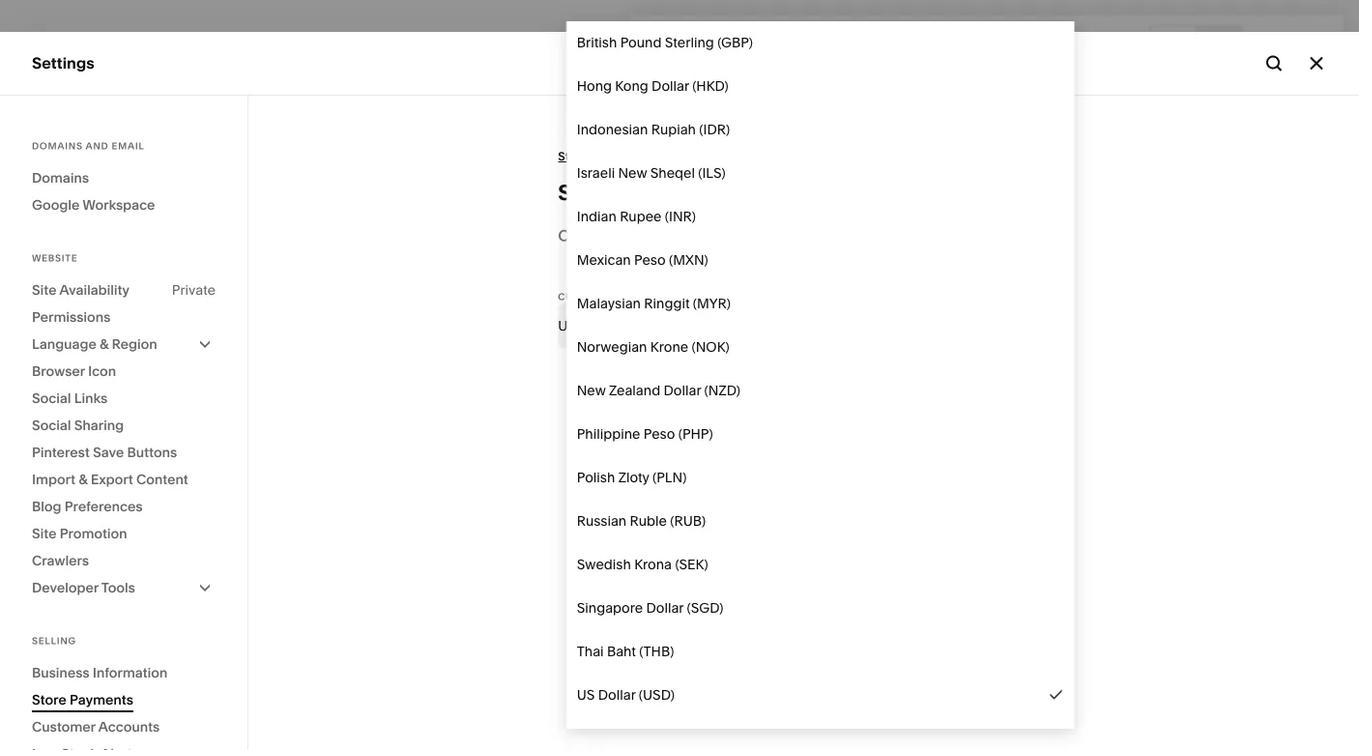 Task type: vqa. For each thing, say whether or not it's contained in the screenshot.
Sheqel
yes



Task type: locate. For each thing, give the bounding box(es) containing it.
(usd)
[[620, 318, 656, 334], [639, 687, 675, 703]]

finish
[[516, 246, 550, 262]]

0 vertical spatial settings
[[32, 54, 94, 72]]

store up israeli
[[558, 149, 588, 163]]

social down browser
[[32, 390, 71, 406]]

store payments up customer accounts
[[32, 692, 133, 708]]

domains and email
[[32, 140, 145, 152]]

of
[[783, 715, 796, 732]]

0 vertical spatial the
[[619, 226, 643, 245]]

2 site from the top
[[32, 525, 57, 542]]

asset library link
[[32, 499, 215, 522]]

kong
[[615, 78, 648, 94]]

zealand
[[609, 382, 660, 399]]

1 selling from the top
[[32, 154, 82, 173]]

1 vertical spatial store.
[[400, 267, 436, 284]]

(nok)
[[692, 339, 730, 355]]

(mxn)
[[669, 252, 708, 268]]

russian
[[577, 513, 627, 529]]

polish zloty (pln)
[[577, 469, 687, 486]]

google workspace
[[32, 197, 155, 213]]

(pln)
[[653, 469, 687, 486]]

added
[[407, 246, 448, 262]]

peso left the (php)
[[644, 426, 675, 442]]

us dollar (usd)
[[558, 318, 656, 334], [577, 687, 675, 703]]

setting
[[302, 267, 346, 284]]

0 horizontal spatial new
[[577, 382, 606, 399]]

1 vertical spatial the
[[700, 715, 720, 732]]

days.
[[533, 715, 566, 732]]

2 settings from the top
[[32, 534, 93, 553]]

0 horizontal spatial your
[[369, 267, 397, 284]]

0 vertical spatial us
[[558, 318, 576, 334]]

analytics
[[32, 257, 100, 276]]

2 domains from the top
[[32, 170, 89, 186]]

store. inside "now that you've added products, finish setting up your store."
[[400, 267, 436, 284]]

1 vertical spatial us dollar (usd)
[[577, 687, 675, 703]]

1 vertical spatial social
[[32, 417, 71, 434]]

to
[[659, 715, 672, 732]]

site
[[32, 282, 57, 298], [32, 525, 57, 542]]

site for site availability
[[32, 282, 57, 298]]

preferences
[[65, 498, 143, 515]]

0 vertical spatial us dollar (usd)
[[558, 318, 656, 334]]

us
[[558, 318, 576, 334], [577, 687, 595, 703]]

export
[[91, 471, 133, 488]]

currency
[[618, 179, 713, 205], [558, 291, 616, 303]]

0 horizontal spatial currency
[[558, 291, 616, 303]]

0 vertical spatial domains
[[32, 140, 83, 152]]

store up indian
[[558, 179, 613, 205]]

in
[[502, 715, 514, 732]]

krona
[[634, 556, 672, 573]]

1 horizontal spatial payments
[[590, 149, 645, 163]]

1 horizontal spatial us
[[577, 687, 595, 703]]

pinterest
[[32, 444, 90, 461]]

payments for store payments link to the bottom
[[70, 692, 133, 708]]

get
[[675, 715, 697, 732]]

store payments up israeli
[[558, 149, 645, 163]]

0 horizontal spatial store payments link
[[32, 686, 216, 713]]

us inside list box
[[577, 687, 595, 703]]

payments down business information
[[70, 692, 133, 708]]

settings down asset
[[32, 534, 93, 553]]

0 vertical spatial selling
[[32, 154, 82, 173]]

social links
[[32, 390, 107, 406]]

1 site from the top
[[32, 282, 57, 298]]

domains for domains and email
[[32, 140, 83, 152]]

0 vertical spatial social
[[32, 390, 71, 406]]

1 horizontal spatial the
[[700, 715, 720, 732]]

your down you've
[[369, 267, 397, 284]]

0 horizontal spatial store payments
[[32, 692, 133, 708]]

store. down added at top left
[[400, 267, 436, 284]]

1 horizontal spatial store payments
[[558, 149, 645, 163]]

sharing
[[74, 417, 124, 434]]

store payments link up accounts
[[32, 686, 216, 713]]

for
[[715, 226, 735, 245]]

singapore dollar (sgd)
[[577, 600, 723, 616]]

scheduling
[[32, 291, 115, 310]]

Search items… text field
[[311, 130, 594, 172]]

malaysian
[[577, 295, 641, 312]]

domains link
[[32, 164, 216, 191]]

site promotion link
[[32, 520, 216, 547]]

your right of
[[799, 715, 827, 732]]

0 vertical spatial peso
[[634, 252, 666, 268]]

(rub)
[[670, 513, 706, 529]]

dollar right kong on the left top
[[652, 78, 689, 94]]

0 vertical spatial payments
[[590, 149, 645, 163]]

1 vertical spatial payments
[[70, 692, 133, 708]]

store down business
[[32, 692, 66, 708]]

0 vertical spatial store payments
[[558, 149, 645, 163]]

store for store payments link to the bottom
[[32, 692, 66, 708]]

social
[[32, 390, 71, 406], [32, 417, 71, 434]]

list box
[[566, 20, 1074, 750]]

permissions
[[32, 309, 110, 325]]

1 vertical spatial (usd)
[[639, 687, 675, 703]]

new right israeli
[[618, 165, 647, 181]]

trial
[[440, 715, 464, 732]]

malaysian ringgit (myr)
[[577, 295, 731, 312]]

store currency
[[558, 179, 713, 205]]

ringgit
[[644, 295, 690, 312]]

0 vertical spatial site
[[32, 282, 57, 298]]

1 vertical spatial settings
[[32, 534, 93, 553]]

social sharing link
[[32, 412, 216, 439]]

analytics link
[[32, 256, 215, 279]]

1 vertical spatial domains
[[32, 170, 89, 186]]

1 horizontal spatial new
[[618, 165, 647, 181]]

domains up marketing
[[32, 170, 89, 186]]

site.
[[830, 715, 856, 732]]

0 horizontal spatial the
[[619, 226, 643, 245]]

business
[[32, 665, 90, 681]]

site down 'analytics'
[[32, 282, 57, 298]]

now
[[629, 715, 656, 732]]

customer accounts link
[[32, 713, 216, 740]]

site down asset
[[32, 525, 57, 542]]

1 vertical spatial selling
[[32, 635, 76, 647]]

2 social from the top
[[32, 417, 71, 434]]

your
[[739, 226, 771, 245], [369, 267, 397, 284], [799, 715, 827, 732]]

out
[[759, 715, 780, 732]]

selling down "domains and email"
[[32, 154, 82, 173]]

norwegian krone (nok)
[[577, 339, 730, 355]]

1 vertical spatial store payments
[[32, 692, 133, 708]]

site for site promotion
[[32, 525, 57, 542]]

row group
[[247, 149, 630, 750]]

products,
[[452, 246, 513, 262]]

2 vertical spatial store
[[32, 692, 66, 708]]

(nzd)
[[704, 382, 740, 399]]

rupiah
[[651, 121, 696, 138]]

that
[[334, 246, 359, 262]]

1 vertical spatial peso
[[644, 426, 675, 442]]

1 vertical spatial currency
[[558, 291, 616, 303]]

philippine
[[577, 426, 640, 442]]

currency down mexican
[[558, 291, 616, 303]]

import & export content
[[32, 471, 188, 488]]

the right get
[[700, 715, 720, 732]]

0 horizontal spatial store.
[[400, 267, 436, 284]]

dollar up your trial ends in 14 days. upgrade now to get the most out of your site.
[[598, 687, 636, 703]]

(usd) inside dropdown button
[[620, 318, 656, 334]]

(inr)
[[665, 208, 696, 225]]

store for top store payments link
[[558, 149, 588, 163]]

library
[[77, 500, 129, 519]]

marketing link
[[32, 188, 215, 210]]

social up pinterest
[[32, 417, 71, 434]]

icon
[[88, 363, 116, 379]]

peso down currency in the top of the page
[[634, 252, 666, 268]]

1 vertical spatial your
[[369, 267, 397, 284]]

blog
[[32, 498, 61, 515]]

1 vertical spatial us
[[577, 687, 595, 703]]

store payments link up israeli
[[558, 149, 645, 164]]

(usd) up "to"
[[639, 687, 675, 703]]

1 horizontal spatial currency
[[618, 179, 713, 205]]

1 horizontal spatial store.
[[775, 226, 816, 245]]

sheqel
[[650, 165, 695, 181]]

1 vertical spatial site
[[32, 525, 57, 542]]

store. right for
[[775, 226, 816, 245]]

(sgd)
[[687, 600, 723, 616]]

1 horizontal spatial your
[[739, 226, 771, 245]]

ends
[[467, 715, 499, 732]]

edit
[[652, 35, 679, 49]]

content
[[136, 471, 188, 488]]

1 domains from the top
[[32, 140, 83, 152]]

us dollar (usd) up norwegian
[[558, 318, 656, 334]]

save
[[93, 444, 124, 461]]

rupee
[[620, 208, 662, 225]]

site promotion
[[32, 525, 127, 542]]

new left the zealand
[[577, 382, 606, 399]]

list box containing british pound sterling (gbp)
[[566, 20, 1074, 750]]

1 horizontal spatial store payments link
[[558, 149, 645, 164]]

norwegian
[[577, 339, 647, 355]]

currency up '(inr)'
[[618, 179, 713, 205]]

14
[[517, 715, 530, 732]]

social for social sharing
[[32, 417, 71, 434]]

store payments link
[[558, 149, 645, 164], [32, 686, 216, 713]]

0 horizontal spatial payments
[[70, 692, 133, 708]]

0 vertical spatial (usd)
[[620, 318, 656, 334]]

&
[[79, 471, 88, 488]]

us dollar (usd) up your trial ends in 14 days. upgrade now to get the most out of your site.
[[577, 687, 675, 703]]

dollar down malaysian
[[579, 318, 617, 334]]

the down indian rupee (inr)
[[619, 226, 643, 245]]

domains left the and
[[32, 140, 83, 152]]

0 vertical spatial store
[[558, 149, 588, 163]]

pinterest save buttons
[[32, 444, 177, 461]]

(usd) up 'norwegian krone (nok)'
[[620, 318, 656, 334]]

new zealand dollar (nzd)
[[577, 382, 740, 399]]

us dollar (usd) image
[[1048, 687, 1064, 703]]

john smith
[[77, 631, 139, 645]]

selling up business
[[32, 635, 76, 647]]

your inside "now that you've added products, finish setting up your store."
[[369, 267, 397, 284]]

1 social from the top
[[32, 390, 71, 406]]

us inside us dollar (usd) dropdown button
[[558, 318, 576, 334]]

settings up "domains and email"
[[32, 54, 94, 72]]

all
[[279, 92, 307, 118]]

payments down indonesian
[[590, 149, 645, 163]]

your right for
[[739, 226, 771, 245]]

permissions link
[[32, 304, 216, 331]]

0 horizontal spatial us
[[558, 318, 576, 334]]

now that you've added products, finish setting up your store.
[[302, 246, 550, 284]]

customer accounts
[[32, 719, 160, 735]]

0 vertical spatial new
[[618, 165, 647, 181]]

2 horizontal spatial your
[[799, 715, 827, 732]]



Task type: describe. For each thing, give the bounding box(es) containing it.
pinterest save buttons link
[[32, 439, 216, 466]]

(idr)
[[699, 121, 730, 138]]

(usd) inside list box
[[639, 687, 675, 703]]

us dollar (usd) inside us dollar (usd) dropdown button
[[558, 318, 656, 334]]

google workspace link
[[32, 191, 216, 218]]

and
[[86, 140, 109, 152]]

domains for domains
[[32, 170, 89, 186]]

(gbp)
[[717, 34, 753, 51]]

british pound sterling (gbp)
[[577, 34, 753, 51]]

0 vertical spatial store.
[[775, 226, 816, 245]]

google
[[32, 197, 80, 213]]

dollar left "(nzd)"
[[664, 382, 701, 399]]

browser
[[32, 363, 85, 379]]

hong kong dollar (hkd)
[[577, 78, 728, 94]]

1 vertical spatial store payments link
[[32, 686, 216, 713]]

business information
[[32, 665, 168, 681]]

your
[[408, 715, 437, 732]]

your trial ends in 14 days. upgrade now to get the most out of your site.
[[408, 715, 856, 732]]

choose the currency for your store.
[[558, 226, 820, 245]]

now
[[302, 246, 331, 262]]

blog preferences link
[[32, 493, 216, 520]]

philippine peso (php)
[[577, 426, 713, 442]]

0 vertical spatial store payments link
[[558, 149, 645, 164]]

marketing
[[32, 188, 107, 207]]

thai baht (thb)
[[577, 643, 674, 660]]

israeli new sheqel (ils)
[[577, 165, 726, 181]]

1 vertical spatial new
[[577, 382, 606, 399]]

dollar inside dropdown button
[[579, 318, 617, 334]]

currency
[[646, 226, 711, 245]]

sterling
[[665, 34, 714, 51]]

indonesian rupiah (idr)
[[577, 121, 730, 138]]

thai
[[577, 643, 604, 660]]

choose
[[558, 226, 615, 245]]

edit button
[[639, 26, 706, 58]]

peso for philippine
[[644, 426, 675, 442]]

dollar left (sgd)
[[646, 600, 684, 616]]

(thb)
[[639, 643, 674, 660]]

(ils)
[[698, 165, 726, 181]]

2 vertical spatial your
[[799, 715, 827, 732]]

israeli
[[577, 165, 615, 181]]

import & export content link
[[32, 466, 216, 493]]

help
[[32, 568, 66, 587]]

smith
[[107, 631, 139, 645]]

up
[[349, 267, 366, 284]]

0 vertical spatial currency
[[618, 179, 713, 205]]

swedish krona (sek)
[[577, 556, 708, 573]]

promotion
[[60, 525, 127, 542]]

british
[[577, 34, 617, 51]]

crawlers link
[[32, 547, 216, 574]]

zloty
[[618, 469, 649, 486]]

buttons
[[127, 444, 177, 461]]

krone
[[650, 339, 688, 355]]

mexican peso (mxn)
[[577, 252, 708, 268]]

selling link
[[32, 153, 215, 176]]

russian ruble (rub)
[[577, 513, 706, 529]]

indian rupee (inr)
[[577, 208, 696, 225]]

2 selling from the top
[[32, 635, 76, 647]]

site availability
[[32, 282, 130, 298]]

customer
[[32, 719, 95, 735]]

peso for mexican
[[634, 252, 666, 268]]

payments for top store payments link
[[590, 149, 645, 163]]

asset
[[32, 500, 74, 519]]

john smith button
[[29, 628, 215, 665]]

mexican
[[577, 252, 631, 268]]

import
[[32, 471, 75, 488]]

swedish
[[577, 556, 631, 573]]

most
[[724, 715, 756, 732]]

workspace
[[82, 197, 155, 213]]

us dollar (usd) inside list box
[[577, 687, 675, 703]]

ruble
[[630, 513, 667, 529]]

email
[[112, 140, 145, 152]]

1 settings from the top
[[32, 54, 94, 72]]

0 vertical spatial your
[[739, 226, 771, 245]]

indian
[[577, 208, 617, 225]]

accounts
[[98, 719, 160, 735]]

social links link
[[32, 385, 216, 412]]

pound
[[620, 34, 662, 51]]

settings inside settings link
[[32, 534, 93, 553]]

you've
[[362, 246, 403, 262]]

availability
[[59, 282, 130, 298]]

browser icon link
[[32, 358, 216, 385]]

(php)
[[678, 426, 713, 442]]

social for social links
[[32, 390, 71, 406]]

1 vertical spatial store
[[558, 179, 613, 205]]

baht
[[607, 643, 636, 660]]

indonesian
[[577, 121, 648, 138]]

upgrade
[[570, 715, 626, 732]]



